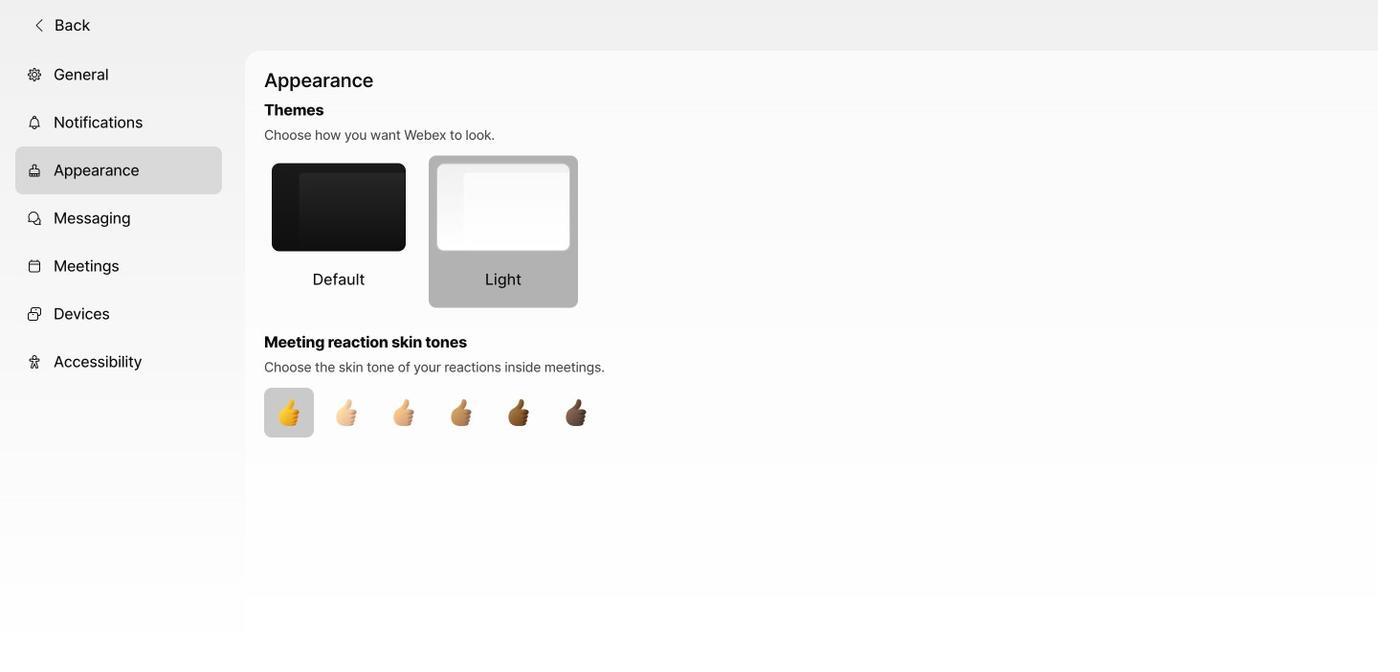 Task type: describe. For each thing, give the bounding box(es) containing it.
accessibility tab
[[15, 338, 222, 386]]

general tab
[[15, 51, 222, 99]]

settings navigation
[[0, 51, 245, 651]]

devices tab
[[15, 290, 222, 338]]

meetings tab
[[15, 242, 222, 290]]



Task type: vqa. For each thing, say whether or not it's contained in the screenshot.
'settings' 'navigation'
yes



Task type: locate. For each thing, give the bounding box(es) containing it.
appearance tab
[[15, 146, 222, 194]]

skin tone picker toolbar
[[264, 388, 1128, 438]]

messaging tab
[[15, 194, 222, 242]]

notifications tab
[[15, 99, 222, 146]]



